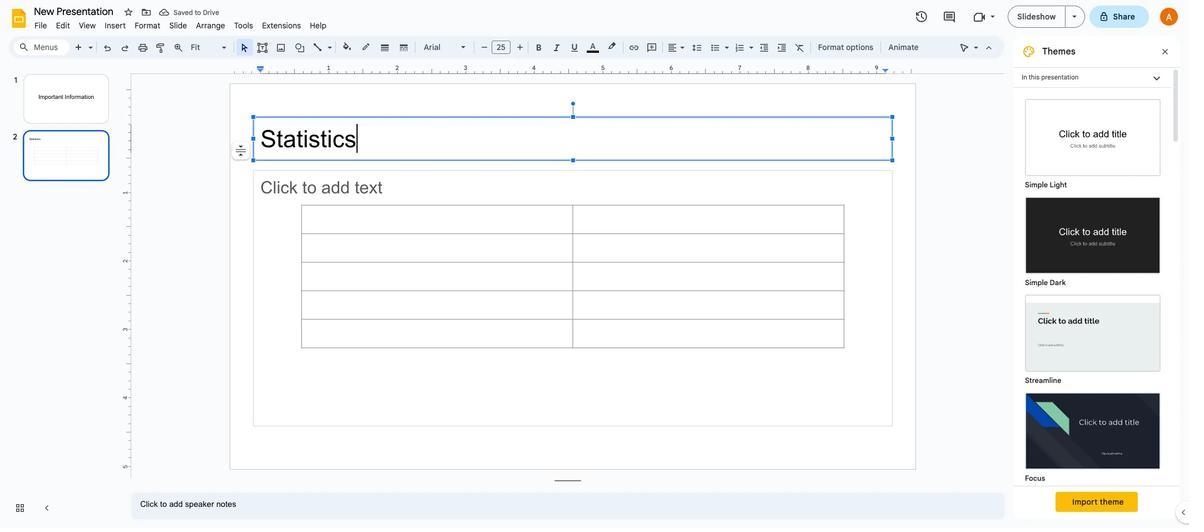Task type: locate. For each thing, give the bounding box(es) containing it.
import
[[1072, 497, 1098, 507]]

format
[[135, 21, 160, 31], [818, 42, 844, 52]]

Rename text field
[[30, 4, 120, 18]]

border color: transparent image
[[360, 39, 372, 54]]

option group containing simple light
[[1013, 88, 1171, 528]]

format inside menu item
[[135, 21, 160, 31]]

border dash option
[[397, 39, 410, 55]]

edit menu item
[[52, 19, 74, 32]]

simple left dark
[[1025, 278, 1048, 288]]

animate
[[888, 42, 919, 52]]

option group
[[1013, 88, 1171, 528]]

1 horizontal spatial format
[[818, 42, 844, 52]]

edit
[[56, 21, 70, 31]]

0 horizontal spatial format
[[135, 21, 160, 31]]

saved to drive button
[[156, 4, 222, 20]]

menu bar containing file
[[30, 14, 331, 33]]

simple left light
[[1025, 180, 1048, 190]]

Star checkbox
[[121, 4, 136, 20]]

saved to drive
[[174, 8, 219, 16]]

format options
[[818, 42, 873, 52]]

help
[[310, 21, 327, 31]]

simple inside radio
[[1025, 180, 1048, 190]]

in this presentation tab
[[1013, 67, 1171, 88]]

menu bar banner
[[0, 0, 1189, 528]]

text color image
[[587, 39, 599, 53]]

help menu item
[[305, 19, 331, 32]]

simple dark
[[1025, 278, 1066, 288]]

import theme button
[[1056, 492, 1138, 512]]

themes application
[[0, 0, 1189, 528]]

0 vertical spatial simple
[[1025, 180, 1048, 190]]

Font size text field
[[492, 41, 510, 54]]

option
[[232, 142, 250, 160]]

format inside button
[[818, 42, 844, 52]]

file menu item
[[30, 19, 52, 32]]

format down star option
[[135, 21, 160, 31]]

themes section
[[1013, 36, 1180, 528]]

option group inside themes section
[[1013, 88, 1171, 528]]

right margin image
[[882, 65, 915, 73]]

insert
[[105, 21, 126, 31]]

simple
[[1025, 180, 1048, 190], [1025, 278, 1048, 288]]

menu bar
[[30, 14, 331, 33]]

mode and view toolbar
[[955, 36, 998, 58]]

drive
[[203, 8, 219, 16]]

1 simple from the top
[[1025, 180, 1048, 190]]

extensions menu item
[[258, 19, 305, 32]]

slide
[[169, 21, 187, 31]]

arial
[[424, 42, 441, 52]]

Zoom field
[[187, 39, 231, 56]]

streamline
[[1025, 376, 1061, 385]]

1 vertical spatial simple
[[1025, 278, 1048, 288]]

1 vertical spatial format
[[818, 42, 844, 52]]

0 vertical spatial format
[[135, 21, 160, 31]]

presentation
[[1041, 73, 1079, 81]]

format left the options
[[818, 42, 844, 52]]

simple inside option
[[1025, 278, 1048, 288]]

to
[[195, 8, 201, 16]]

Streamline radio
[[1019, 289, 1166, 387]]

navigation
[[0, 63, 122, 528]]

tools menu item
[[230, 19, 258, 32]]

view menu item
[[74, 19, 100, 32]]

format menu item
[[130, 19, 165, 32]]

border weight option
[[378, 39, 391, 55]]

main toolbar
[[69, 0, 924, 316]]

2 simple from the top
[[1025, 278, 1048, 288]]

format for format options
[[818, 42, 844, 52]]



Task type: vqa. For each thing, say whether or not it's contained in the screenshot.
top 'heading'
no



Task type: describe. For each thing, give the bounding box(es) containing it.
share button
[[1089, 6, 1149, 28]]

menu bar inside menu bar banner
[[30, 14, 331, 33]]

extensions
[[262, 21, 301, 31]]

highlight color image
[[606, 39, 618, 53]]

simple for simple light
[[1025, 180, 1048, 190]]

arrange menu item
[[192, 19, 230, 32]]

shrink text on overflow image
[[233, 143, 249, 158]]

theme
[[1100, 497, 1124, 507]]

view
[[79, 21, 96, 31]]

slideshow button
[[1008, 6, 1065, 28]]

navigation inside themes application
[[0, 63, 122, 528]]

Simple Light radio
[[1019, 93, 1166, 528]]

Focus radio
[[1019, 387, 1166, 485]]

focus
[[1025, 474, 1045, 483]]

format options button
[[813, 39, 878, 56]]

insert image image
[[274, 39, 287, 55]]

presentation options image
[[1072, 16, 1076, 18]]

import theme
[[1072, 497, 1124, 507]]

insert menu item
[[100, 19, 130, 32]]

Zoom text field
[[189, 39, 220, 55]]

this
[[1029, 73, 1040, 81]]

in
[[1022, 73, 1027, 81]]

left margin image
[[231, 65, 264, 73]]

themes
[[1042, 46, 1075, 57]]

in this presentation
[[1022, 73, 1079, 81]]

saved
[[174, 8, 193, 16]]

line & paragraph spacing image
[[690, 39, 703, 55]]

options
[[846, 42, 873, 52]]

arrange
[[196, 21, 225, 31]]

shape image
[[293, 39, 306, 55]]

animate button
[[883, 39, 924, 56]]

Shift radio
[[1019, 485, 1166, 528]]

font list. arial selected. option
[[424, 39, 454, 55]]

simple for simple dark
[[1025, 278, 1048, 288]]

share
[[1113, 12, 1135, 22]]

Font size field
[[492, 41, 515, 57]]

format for format
[[135, 21, 160, 31]]

Menus field
[[14, 39, 70, 55]]

light
[[1050, 180, 1067, 190]]

slide menu item
[[165, 19, 192, 32]]

simple light
[[1025, 180, 1067, 190]]

Simple Dark radio
[[1019, 191, 1166, 289]]

file
[[34, 21, 47, 31]]

fill color: transparent image
[[341, 39, 353, 54]]

dark
[[1050, 278, 1066, 288]]

slideshow
[[1017, 12, 1056, 22]]

tools
[[234, 21, 253, 31]]

new slide with layout image
[[86, 40, 93, 44]]



